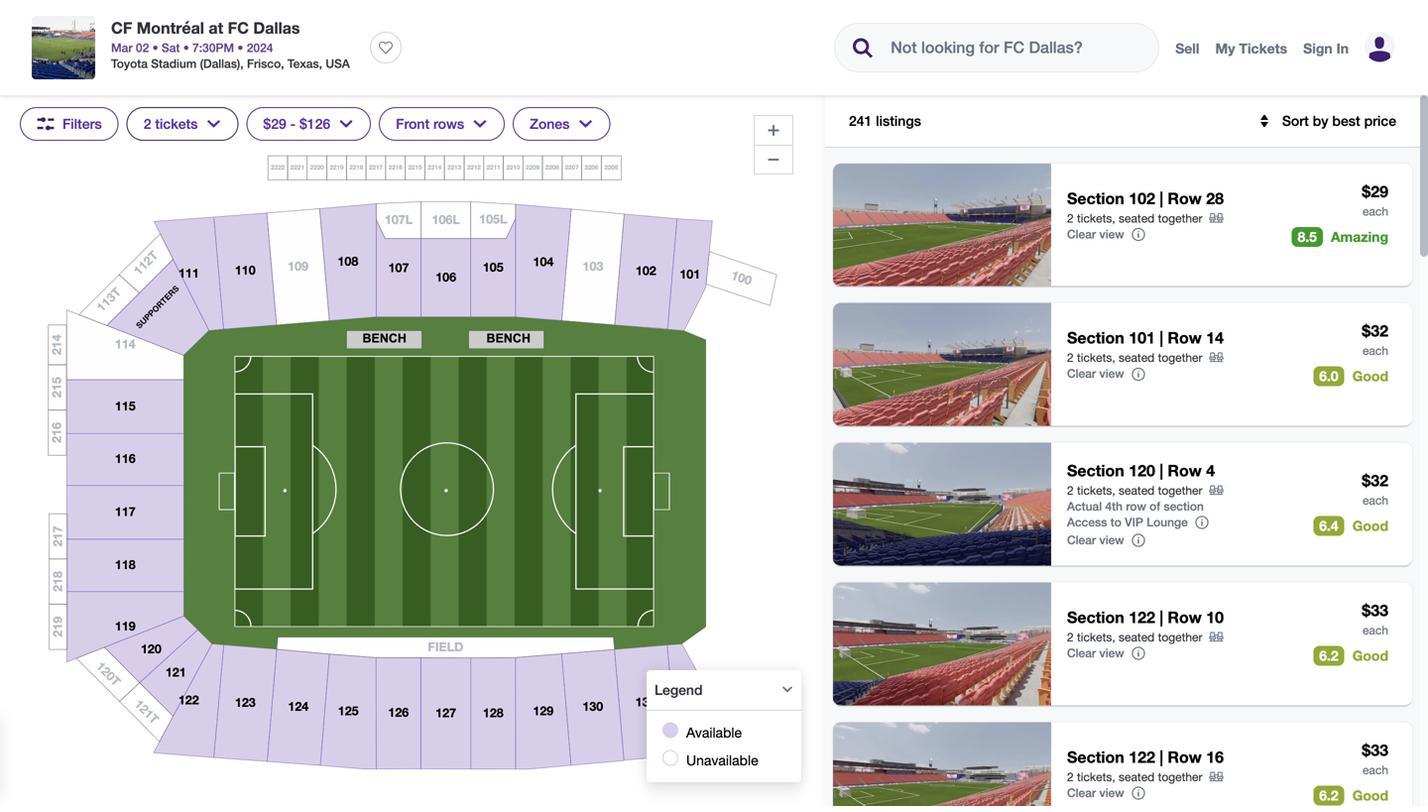 Task type: vqa. For each thing, say whether or not it's contained in the screenshot.


Task type: describe. For each thing, give the bounding box(es) containing it.
section for section 102 | row 28
[[1068, 189, 1125, 208]]

each for 10
[[1363, 624, 1389, 638]]

tickets for section 101 | row 14
[[1078, 351, 1113, 365]]

zoom in button image
[[766, 123, 782, 138]]

mar
[[111, 41, 133, 55]]

Not looking for FC Dallas? search field
[[875, 24, 1156, 71]]

clear for section 122 | row 16
[[1068, 786, 1097, 800]]

toyota stadium (dallas) link
[[111, 57, 240, 70]]

$33 for 16
[[1363, 741, 1389, 760]]

seated for | row 4
[[1119, 484, 1155, 497]]

front rows
[[396, 116, 465, 132]]

clear view for section 122 | row 16
[[1068, 786, 1125, 800]]

$32 for | row 14
[[1363, 322, 1389, 341]]

legend
[[655, 682, 703, 699]]

4
[[1207, 461, 1216, 480]]

together for | row 16
[[1158, 770, 1203, 784]]

tickets
[[1240, 40, 1288, 57]]

by
[[1313, 113, 1329, 129]]

-
[[290, 116, 296, 132]]

view for | row 16
[[1100, 786, 1125, 800]]

122 for | row 16
[[1129, 748, 1156, 767]]

101
[[1129, 329, 1156, 347]]

seated for | row 16
[[1119, 770, 1155, 784]]

sort by best price
[[1283, 113, 1397, 129]]

toyota
[[111, 57, 148, 70]]

each for 28
[[1363, 204, 1389, 218]]

$29 - $126 button
[[246, 107, 371, 141]]

sign
[[1304, 40, 1333, 57]]

best
[[1333, 113, 1361, 129]]

stadium
[[151, 57, 197, 70]]

tooltip image for | row 16
[[1131, 786, 1147, 802]]

each for 14
[[1363, 344, 1389, 358]]

sign in link
[[1304, 40, 1349, 57]]

| for | row 10
[[1160, 608, 1164, 627]]

2 for section 122 | row 10
[[1068, 631, 1074, 645]]

, for section 120 | row 4
[[1113, 484, 1116, 497]]

montréal
[[137, 18, 204, 37]]

view from seat image for section 101 | row 14
[[833, 303, 1052, 426]]

6.4
[[1320, 518, 1339, 534]]

clear view for section 102 | row 28
[[1068, 227, 1125, 241]]

together for | row 28
[[1158, 211, 1203, 225]]

4th
[[1106, 499, 1123, 513]]

28
[[1207, 189, 1224, 208]]

unavailable
[[687, 753, 759, 769]]

view from seat image for section 122 | row 16
[[833, 723, 1052, 807]]

8.5
[[1298, 229, 1318, 245]]

, for section 101 | row 14
[[1113, 351, 1116, 365]]

2 tickets , seated together for | row 4
[[1068, 484, 1203, 497]]

clear for section 102 | row 28
[[1068, 227, 1097, 241]]

| for | row 4
[[1160, 461, 1164, 480]]

texas,
[[288, 57, 322, 70]]

usa
[[326, 57, 350, 70]]

6.0
[[1320, 368, 1339, 385]]

section 102 | row 28
[[1068, 189, 1224, 208]]

together for | row 10
[[1158, 631, 1203, 645]]

7:30pm
[[193, 41, 234, 55]]

section 101 | row 14
[[1068, 329, 1224, 347]]

3 • from the left
[[238, 41, 243, 55]]

row
[[1127, 499, 1147, 513]]

lounge
[[1147, 515, 1189, 529]]

tooltip image
[[1131, 227, 1147, 243]]

filters
[[63, 116, 102, 132]]

2 tickets
[[144, 116, 198, 132]]

each for 4
[[1363, 494, 1389, 508]]

front
[[396, 116, 430, 132]]

my tickets
[[1216, 40, 1288, 57]]

section 120 | row 4
[[1068, 461, 1216, 480]]

6.2 for 16
[[1320, 788, 1339, 804]]

2 tickets button
[[127, 107, 239, 141]]

good for section 120 | row 4
[[1353, 518, 1389, 534]]

tooltip image down vip
[[1131, 533, 1147, 549]]

section for section 120 | row 4
[[1068, 461, 1125, 480]]

6.2 for 10
[[1320, 648, 1339, 664]]

row for 10
[[1168, 608, 1202, 627]]

$32 for | row 4
[[1363, 471, 1389, 490]]

clear for section 122 | row 10
[[1068, 647, 1097, 660]]

view from seat image for section 122 | row 10
[[833, 583, 1052, 706]]

tooltip image for | row 14
[[1131, 366, 1147, 382]]

(dallas)
[[200, 57, 240, 70]]

of
[[1150, 499, 1161, 513]]

row for 28
[[1168, 189, 1202, 208]]

legend button
[[647, 671, 802, 710]]

view for | row 10
[[1100, 647, 1125, 660]]

in
[[1337, 40, 1349, 57]]

2024
[[247, 41, 273, 55]]

$29 for $29 - $126
[[263, 116, 287, 132]]

tickets for section 102 | row 28
[[1078, 211, 1113, 225]]

sell
[[1176, 40, 1200, 57]]

actual 4th row of section
[[1068, 499, 1204, 513]]



Task type: locate. For each thing, give the bounding box(es) containing it.
section for section 122 | row 10
[[1068, 608, 1125, 627]]

2 tickets , seated together for | row 14
[[1068, 351, 1203, 365]]

2 clear from the top
[[1068, 367, 1097, 381]]

fc dallas tickets image
[[32, 16, 95, 79]]

2 down the toyota at the top
[[144, 116, 151, 132]]

, for section 122 | row 10
[[1113, 631, 1116, 645]]

view down section 122 | row 10
[[1100, 647, 1125, 660]]

1 good from the top
[[1353, 368, 1389, 385]]

row
[[1168, 189, 1202, 208], [1168, 329, 1202, 347], [1168, 461, 1202, 480], [1168, 608, 1202, 627], [1168, 748, 1202, 767]]

together for | row 14
[[1158, 351, 1203, 365]]

tickets for section 122 | row 16
[[1078, 770, 1113, 784]]

2 • from the left
[[183, 41, 189, 55]]

section 122 | row 10
[[1068, 608, 1224, 627]]

section
[[1068, 189, 1125, 208], [1068, 329, 1125, 347], [1068, 461, 1125, 480], [1068, 608, 1125, 627], [1068, 748, 1125, 767]]

1 clear from the top
[[1068, 227, 1097, 241]]

| for | row 28
[[1160, 189, 1164, 208]]

3 | from the top
[[1160, 461, 1164, 480]]

16
[[1207, 748, 1224, 767]]

clear view
[[1068, 227, 1125, 241], [1068, 367, 1125, 381], [1068, 533, 1125, 547], [1068, 647, 1125, 660], [1068, 786, 1125, 800]]

clear left tooltip icon
[[1068, 227, 1097, 241]]

tickets for section 122 | row 10
[[1078, 631, 1113, 645]]

241 listings
[[849, 113, 922, 129]]

clear view for section 101 | row 14
[[1068, 367, 1125, 381]]

tickets down section 122 | row 16
[[1078, 770, 1113, 784]]

5 view from seat image from the top
[[833, 723, 1052, 807]]

price
[[1365, 113, 1397, 129]]

$33 for 10
[[1363, 601, 1389, 620]]

seated up row
[[1119, 484, 1155, 497]]

view down section 101 | row 14
[[1100, 367, 1125, 381]]

3 view from the top
[[1100, 533, 1125, 547]]

3 row from the top
[[1168, 461, 1202, 480]]

2 for section 102 | row 28
[[1068, 211, 1074, 225]]

6.2
[[1320, 648, 1339, 664], [1320, 788, 1339, 804]]

clear view left tooltip icon
[[1068, 227, 1125, 241]]

5 together from the top
[[1158, 770, 1203, 784]]

together down section 122 | row 10
[[1158, 631, 1203, 645]]

, inside the cf montréal at fc dallas mar 02 • sat • 7:30pm • 2024 toyota stadium (dallas) , frisco, texas, usa
[[240, 57, 244, 70]]

3 together from the top
[[1158, 484, 1203, 497]]

3 good from the top
[[1353, 648, 1389, 664]]

3 2 tickets , seated together from the top
[[1068, 484, 1203, 497]]

0 vertical spatial $29
[[263, 116, 287, 132]]

| left the 10
[[1160, 608, 1164, 627]]

5 | from the top
[[1160, 748, 1164, 767]]

view down section 122 | row 16
[[1100, 786, 1125, 800]]

view for | row 14
[[1100, 367, 1125, 381]]

clear view down section 122 | row 16
[[1068, 786, 1125, 800]]

my
[[1216, 40, 1236, 57]]

1 vertical spatial $29
[[1363, 182, 1389, 201]]

5 clear view from the top
[[1068, 786, 1125, 800]]

good for section 122 | row 16
[[1353, 788, 1389, 804]]

rows
[[434, 116, 465, 132]]

•
[[152, 41, 158, 55], [183, 41, 189, 55], [238, 41, 243, 55]]

4 row from the top
[[1168, 608, 1202, 627]]

5 view from the top
[[1100, 786, 1125, 800]]

2 clear view from the top
[[1068, 367, 1125, 381]]

1 horizontal spatial •
[[183, 41, 189, 55]]

tooltip image down the section
[[1195, 515, 1211, 531]]

5 row from the top
[[1168, 748, 1202, 767]]

sat
[[162, 41, 180, 55]]

dallas
[[253, 18, 300, 37]]

clear view down "access"
[[1068, 533, 1125, 547]]

|
[[1160, 189, 1164, 208], [1160, 329, 1164, 347], [1160, 461, 1164, 480], [1160, 608, 1164, 627], [1160, 748, 1164, 767]]

front rows button
[[379, 107, 505, 141]]

2 tickets , seated together for | row 28
[[1068, 211, 1203, 225]]

2 $32 from the top
[[1363, 471, 1389, 490]]

view for | row 28
[[1100, 227, 1125, 241]]

section
[[1164, 499, 1204, 513]]

2 6.2 from the top
[[1320, 788, 1339, 804]]

cf
[[111, 18, 132, 37]]

2 for section 101 | row 14
[[1068, 351, 1074, 365]]

4 clear from the top
[[1068, 647, 1097, 660]]

fc
[[228, 18, 249, 37]]

seated for | row 10
[[1119, 631, 1155, 645]]

1 6.2 from the top
[[1320, 648, 1339, 664]]

122 left the 10
[[1129, 608, 1156, 627]]

2 section from the top
[[1068, 329, 1125, 347]]

tooltip image down 101
[[1131, 366, 1147, 382]]

row left 14
[[1168, 329, 1202, 347]]

1 clear view from the top
[[1068, 227, 1125, 241]]

cf montréal at fc dallas link
[[111, 16, 350, 40]]

2 tickets , seated together for | row 10
[[1068, 631, 1203, 645]]

122
[[1129, 608, 1156, 627], [1129, 748, 1156, 767]]

1 $33 from the top
[[1363, 601, 1389, 620]]

2 each from the top
[[1363, 344, 1389, 358]]

4 view from seat image from the top
[[833, 583, 1052, 706]]

4 section from the top
[[1068, 608, 1125, 627]]

tickets down section 122 | row 10
[[1078, 631, 1113, 645]]

good
[[1353, 368, 1389, 385], [1353, 518, 1389, 534], [1353, 648, 1389, 664], [1353, 788, 1389, 804]]

tickets inside button
[[155, 116, 198, 132]]

good for section 101 | row 14
[[1353, 368, 1389, 385]]

$29 inside $29 - $126 button
[[263, 116, 287, 132]]

1 vertical spatial $32
[[1363, 471, 1389, 490]]

2 together from the top
[[1158, 351, 1203, 365]]

cf montréal at fc dallas mar 02 • sat • 7:30pm • 2024 toyota stadium (dallas) , frisco, texas, usa
[[111, 18, 350, 70]]

clear for section 101 | row 14
[[1068, 367, 1097, 381]]

together down "section 102 | row 28"
[[1158, 211, 1203, 225]]

1 horizontal spatial $29
[[1363, 182, 1389, 201]]

, down section 122 | row 10
[[1113, 631, 1116, 645]]

5 section from the top
[[1068, 748, 1125, 767]]

clear view down section 101 | row 14
[[1068, 367, 1125, 381]]

2 view from seat image from the top
[[833, 303, 1052, 426]]

seated down section 122 | row 10
[[1119, 631, 1155, 645]]

seated
[[1119, 211, 1155, 225], [1119, 351, 1155, 365], [1119, 484, 1155, 497], [1119, 631, 1155, 645], [1119, 770, 1155, 784]]

102
[[1129, 189, 1156, 208]]

$32
[[1363, 322, 1389, 341], [1363, 471, 1389, 490]]

listings
[[876, 113, 922, 129]]

filters button
[[20, 107, 119, 141]]

at
[[209, 18, 223, 37]]

together for | row 4
[[1158, 484, 1203, 497]]

4 each from the top
[[1363, 624, 1389, 638]]

120
[[1129, 461, 1156, 480]]

sell link
[[1176, 40, 1200, 57]]

5 clear from the top
[[1068, 786, 1097, 800]]

3 each from the top
[[1363, 494, 1389, 508]]

view
[[1100, 227, 1125, 241], [1100, 367, 1125, 381], [1100, 533, 1125, 547], [1100, 647, 1125, 660], [1100, 786, 1125, 800]]

frisco,
[[247, 57, 284, 70]]

0 horizontal spatial $29
[[263, 116, 287, 132]]

zones button
[[513, 107, 611, 141]]

1 vertical spatial $33
[[1363, 741, 1389, 760]]

10
[[1207, 608, 1224, 627]]

, for section 102 | row 28
[[1113, 211, 1116, 225]]

| right the 102
[[1160, 189, 1164, 208]]

2 | from the top
[[1160, 329, 1164, 347]]

, down "section 102 | row 28"
[[1113, 211, 1116, 225]]

122 for | row 10
[[1129, 608, 1156, 627]]

2 for section 122 | row 16
[[1068, 770, 1074, 784]]

241
[[849, 113, 873, 129]]

$29 up amazing
[[1363, 182, 1389, 201]]

2 tickets , seated together down section 122 | row 16
[[1068, 770, 1203, 784]]

each
[[1363, 204, 1389, 218], [1363, 344, 1389, 358], [1363, 494, 1389, 508], [1363, 624, 1389, 638], [1363, 763, 1389, 777]]

2 down section 122 | row 10
[[1068, 631, 1074, 645]]

• right sat
[[183, 41, 189, 55]]

tickets down toyota stadium (dallas) link
[[155, 116, 198, 132]]

seated for | row 28
[[1119, 211, 1155, 225]]

section 122 | row 16
[[1068, 748, 1224, 767]]

row left the 10
[[1168, 608, 1202, 627]]

row left the 4
[[1168, 461, 1202, 480]]

02
[[136, 41, 149, 55]]

$29 left -
[[263, 116, 287, 132]]

seated down 101
[[1119, 351, 1155, 365]]

0 vertical spatial $33
[[1363, 601, 1389, 620]]

2 tickets , seated together for | row 16
[[1068, 770, 1203, 784]]

clear down "access"
[[1068, 533, 1097, 547]]

clear
[[1068, 227, 1097, 241], [1068, 367, 1097, 381], [1068, 533, 1097, 547], [1068, 647, 1097, 660], [1068, 786, 1097, 800]]

row for 16
[[1168, 748, 1202, 767]]

3 view from seat image from the top
[[833, 443, 1052, 566]]

access
[[1068, 515, 1108, 529]]

4 together from the top
[[1158, 631, 1203, 645]]

,
[[240, 57, 244, 70], [1113, 211, 1116, 225], [1113, 351, 1116, 365], [1113, 484, 1116, 497], [1113, 631, 1116, 645], [1113, 770, 1116, 784]]

good for section 122 | row 10
[[1353, 648, 1389, 664]]

access to vip lounge
[[1068, 515, 1189, 529]]

1 2 tickets , seated together from the top
[[1068, 211, 1203, 225]]

2 row from the top
[[1168, 329, 1202, 347]]

view left tooltip icon
[[1100, 227, 1125, 241]]

$29 - $126
[[263, 116, 331, 132]]

sign in
[[1304, 40, 1349, 57]]

$29
[[263, 116, 287, 132], [1363, 182, 1389, 201]]

1 | from the top
[[1160, 189, 1164, 208]]

2 up actual
[[1068, 484, 1074, 497]]

2 tickets , seated together up actual 4th row of section
[[1068, 484, 1203, 497]]

view down to
[[1100, 533, 1125, 547]]

row left 28
[[1168, 189, 1202, 208]]

4 clear view from the top
[[1068, 647, 1125, 660]]

4 seated from the top
[[1119, 631, 1155, 645]]

3 section from the top
[[1068, 461, 1125, 480]]

zoom out button image
[[766, 152, 782, 168]]

, up 4th
[[1113, 484, 1116, 497]]

to
[[1111, 515, 1122, 529]]

2 good from the top
[[1353, 518, 1389, 534]]

tickets
[[155, 116, 198, 132], [1078, 211, 1113, 225], [1078, 351, 1113, 365], [1078, 484, 1113, 497], [1078, 631, 1113, 645], [1078, 770, 1113, 784]]

122 left 16
[[1129, 748, 1156, 767]]

vip
[[1125, 515, 1144, 529]]

0 horizontal spatial •
[[152, 41, 158, 55]]

clear down section 122 | row 10
[[1068, 647, 1097, 660]]

seated up tooltip icon
[[1119, 211, 1155, 225]]

2 down section 101 | row 14
[[1068, 351, 1074, 365]]

row for 4
[[1168, 461, 1202, 480]]

clear down section 122 | row 16
[[1068, 786, 1097, 800]]

clear down section 101 | row 14
[[1068, 367, 1097, 381]]

4 view from the top
[[1100, 647, 1125, 660]]

tickets up actual
[[1078, 484, 1113, 497]]

clear view for section 122 | row 10
[[1068, 647, 1125, 660]]

2 down "section 102 | row 28"
[[1068, 211, 1074, 225]]

tickets for section 120 | row 4
[[1078, 484, 1113, 497]]

2 seated from the top
[[1119, 351, 1155, 365]]

my tickets link
[[1216, 40, 1288, 57]]

seated down section 122 | row 16
[[1119, 770, 1155, 784]]

14
[[1207, 329, 1224, 347]]

1 view from the top
[[1100, 227, 1125, 241]]

1 seated from the top
[[1119, 211, 1155, 225]]

view from seat image for section 102 | row 28
[[833, 164, 1052, 286]]

seated for | row 14
[[1119, 351, 1155, 365]]

1 vertical spatial 122
[[1129, 748, 1156, 767]]

, left frisco,
[[240, 57, 244, 70]]

$33
[[1363, 601, 1389, 620], [1363, 741, 1389, 760]]

2 view from the top
[[1100, 367, 1125, 381]]

tooltip image
[[1131, 366, 1147, 382], [1195, 515, 1211, 531], [1131, 533, 1147, 549], [1131, 646, 1147, 662], [1131, 786, 1147, 802]]

zones
[[530, 116, 570, 132]]

5 2 tickets , seated together from the top
[[1068, 770, 1203, 784]]

section for section 101 | row 14
[[1068, 329, 1125, 347]]

together down section 122 | row 16
[[1158, 770, 1203, 784]]

row for 14
[[1168, 329, 1202, 347]]

2
[[144, 116, 151, 132], [1068, 211, 1074, 225], [1068, 351, 1074, 365], [1068, 484, 1074, 497], [1068, 631, 1074, 645], [1068, 770, 1074, 784]]

| right 101
[[1160, 329, 1164, 347]]

0 vertical spatial 6.2
[[1320, 648, 1339, 664]]

1 122 from the top
[[1129, 608, 1156, 627]]

2 for section 120 | row 4
[[1068, 484, 1074, 497]]

1 section from the top
[[1068, 189, 1125, 208]]

3 clear from the top
[[1068, 533, 1097, 547]]

4 | from the top
[[1160, 608, 1164, 627]]

$126
[[300, 116, 331, 132]]

together
[[1158, 211, 1203, 225], [1158, 351, 1203, 365], [1158, 484, 1203, 497], [1158, 631, 1203, 645], [1158, 770, 1203, 784]]

$29 for $29
[[1363, 182, 1389, 201]]

2 horizontal spatial •
[[238, 41, 243, 55]]

section for section 122 | row 16
[[1068, 748, 1125, 767]]

3 clear view from the top
[[1068, 533, 1125, 547]]

| right 120
[[1160, 461, 1164, 480]]

• left 2024
[[238, 41, 243, 55]]

2 tickets , seated together down 101
[[1068, 351, 1203, 365]]

available
[[687, 725, 742, 741]]

1 vertical spatial 6.2
[[1320, 788, 1339, 804]]

together up the section
[[1158, 484, 1203, 497]]

4 good from the top
[[1353, 788, 1389, 804]]

each for 16
[[1363, 763, 1389, 777]]

| for | row 14
[[1160, 329, 1164, 347]]

0 vertical spatial 122
[[1129, 608, 1156, 627]]

2 tickets , seated together down section 122 | row 10
[[1068, 631, 1203, 645]]

tooltip image down section 122 | row 16
[[1131, 786, 1147, 802]]

tooltip image down section 122 | row 10
[[1131, 646, 1147, 662]]

1 together from the top
[[1158, 211, 1203, 225]]

| left 16
[[1160, 748, 1164, 767]]

, for section 122 | row 16
[[1113, 770, 1116, 784]]

view from seat image for section 120 | row 4
[[833, 443, 1052, 566]]

4 2 tickets , seated together from the top
[[1068, 631, 1203, 645]]

amazing
[[1332, 229, 1389, 245]]

, down section 101 | row 14
[[1113, 351, 1116, 365]]

| for | row 16
[[1160, 748, 1164, 767]]

1 view from seat image from the top
[[833, 164, 1052, 286]]

tickets down section 101 | row 14
[[1078, 351, 1113, 365]]

1 • from the left
[[152, 41, 158, 55]]

row left 16
[[1168, 748, 1202, 767]]

tooltip image for | row 10
[[1131, 646, 1147, 662]]

• right 02 at the left top of the page
[[152, 41, 158, 55]]

2 tickets , seated together
[[1068, 211, 1203, 225], [1068, 351, 1203, 365], [1068, 484, 1203, 497], [1068, 631, 1203, 645], [1068, 770, 1203, 784]]

1 each from the top
[[1363, 204, 1389, 218]]

1 row from the top
[[1168, 189, 1202, 208]]

2 $33 from the top
[[1363, 741, 1389, 760]]

0 vertical spatial $32
[[1363, 322, 1389, 341]]

1 $32 from the top
[[1363, 322, 1389, 341]]

tickets down "section 102 | row 28"
[[1078, 211, 1113, 225]]

clear view down section 122 | row 10
[[1068, 647, 1125, 660]]

2 down section 122 | row 16
[[1068, 770, 1074, 784]]

2 2 tickets , seated together from the top
[[1068, 351, 1203, 365]]

2 inside button
[[144, 116, 151, 132]]

5 seated from the top
[[1119, 770, 1155, 784]]

sort
[[1283, 113, 1310, 129]]

view from seat image
[[833, 164, 1052, 286], [833, 303, 1052, 426], [833, 443, 1052, 566], [833, 583, 1052, 706], [833, 723, 1052, 807]]

, down section 122 | row 16
[[1113, 770, 1116, 784]]

2 tickets , seated together up tooltip icon
[[1068, 211, 1203, 225]]

2 122 from the top
[[1129, 748, 1156, 767]]

3 seated from the top
[[1119, 484, 1155, 497]]

5 each from the top
[[1363, 763, 1389, 777]]

together down section 101 | row 14
[[1158, 351, 1203, 365]]

actual
[[1068, 499, 1102, 513]]



